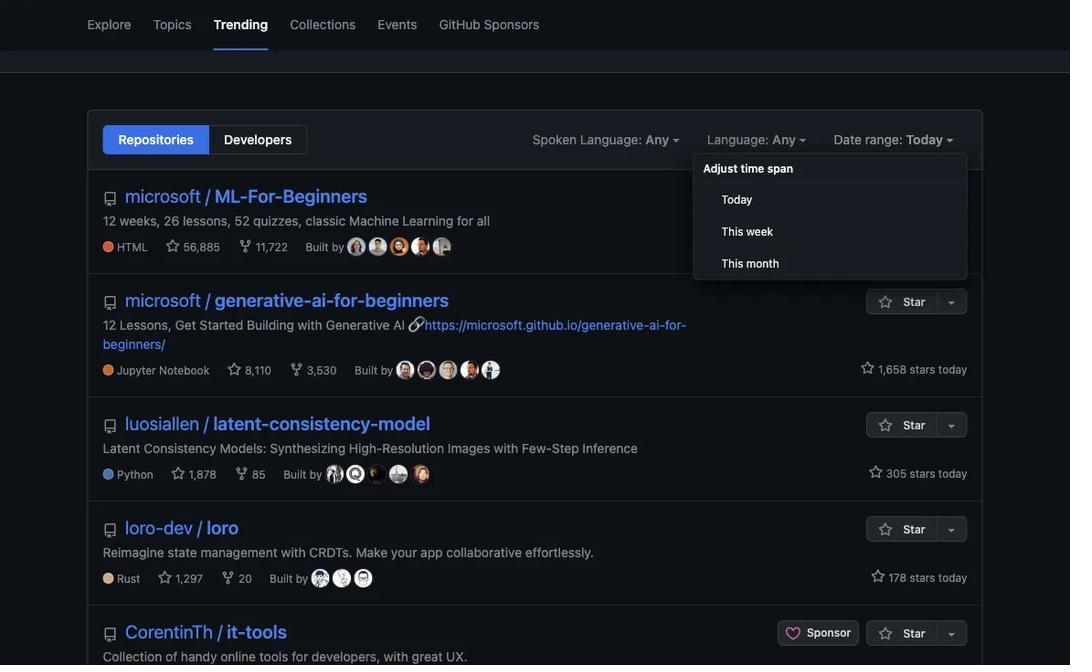 Task type: vqa. For each thing, say whether or not it's contained in the screenshot.
the file diff image
no



Task type: describe. For each thing, give the bounding box(es) containing it.
dev
[[164, 517, 193, 538]]

latent-
[[213, 413, 269, 434]]

2 add this repository to a list image from the top
[[945, 627, 959, 642]]

fork image for consistency-
[[234, 467, 249, 481]]

date range: today
[[834, 132, 947, 147]]

corentinth
[[125, 621, 213, 643]]

reimagine state management with crdts. make your app collaborative effortlessly.
[[103, 545, 594, 560]]

repo image for loro-dev / loro
[[103, 524, 117, 538]]

/ for latent-consistency-model
[[204, 413, 209, 434]]

range:
[[865, 132, 903, 147]]

weeks,
[[120, 213, 160, 228]]

loro-dev / loro
[[125, 517, 239, 538]]

date
[[834, 132, 862, 147]]

reimagine
[[103, 545, 164, 560]]

this month
[[722, 257, 780, 270]]

@chenxwh image
[[389, 465, 408, 484]]

@john0isaac image
[[396, 361, 415, 379]]

all
[[477, 213, 490, 228]]

3,530 link
[[289, 363, 337, 379]]

12 weeks, 26 lessons, 52 quizzes, classic machine learning for all
[[103, 213, 490, 228]]

started
[[200, 317, 243, 332]]

microsoft for microsoft / generative-ai-for-beginners
[[125, 289, 201, 311]]

https://microsoft.github.io/generative-ai-for- beginners/ link
[[103, 317, 687, 351]]

2 any from the left
[[773, 132, 796, 147]]

beginners
[[365, 289, 449, 311]]

1 any from the left
[[646, 132, 669, 147]]

https://microsoft.github.io/generative-ai-for- beginners/
[[103, 317, 687, 351]]

repo image for luosiallen / latent-consistency-model
[[103, 420, 117, 434]]

stars for beginners
[[910, 240, 936, 252]]

4 star button from the top
[[867, 621, 937, 646]]

ux.
[[446, 649, 468, 664]]

@koreyspace image
[[418, 361, 436, 379]]

1,658
[[879, 363, 907, 376]]

52
[[235, 213, 250, 228]]

collection
[[103, 649, 162, 664]]

sponsor link
[[778, 621, 860, 646]]

today for for-
[[939, 363, 968, 376]]

add this repository to a list image for latent-consistency-model
[[945, 419, 959, 433]]

great
[[412, 649, 443, 664]]

adjust
[[703, 162, 738, 175]]

@tyq1024 image
[[347, 465, 365, 484]]

spoken language: any
[[533, 132, 673, 147]]

fork image for for-
[[238, 239, 253, 254]]

corentinth / it-tools
[[125, 621, 287, 643]]

/ for it-tools
[[218, 621, 223, 643]]

12 for microsoft / generative-ai-for-beginners
[[103, 317, 116, 332]]

2 language: from the left
[[707, 132, 769, 147]]

@mjpyeon image
[[368, 465, 386, 484]]

images
[[448, 441, 490, 456]]

lessons,
[[183, 213, 231, 228]]

26
[[164, 213, 179, 228]]

collaborative
[[446, 545, 522, 560]]

crdts.
[[309, 545, 353, 560]]

star button for luosiallen / latent-consistency-model
[[867, 412, 937, 438]]

star image for star "button" related to loro-dev / loro
[[879, 523, 893, 538]]

star image left 305
[[869, 465, 883, 480]]

star image for 1,878
[[171, 467, 186, 481]]

@leestott image
[[439, 361, 457, 379]]

learning
[[403, 213, 454, 228]]

https://microsoft.github.io/generative-
[[425, 317, 650, 332]]

ai
[[393, 317, 405, 332]]

built for ai-
[[355, 364, 378, 377]]

collections link
[[290, 0, 356, 50]]

few-
[[522, 441, 552, 456]]

explore link
[[87, 0, 131, 50]]

time
[[741, 162, 765, 175]]

star image for the 8,110 link
[[227, 363, 242, 377]]

@kinfey image
[[482, 361, 500, 379]]

star for loro
[[904, 523, 926, 536]]

today link
[[694, 184, 967, 216]]

ml-
[[215, 185, 248, 207]]

explore
[[87, 16, 131, 32]]

85
[[249, 469, 266, 481]]

repo image for microsoft / generative-ai-for-beginners
[[103, 296, 117, 311]]

12 for microsoft / ml-for-beginners
[[103, 213, 116, 228]]

high-
[[349, 441, 382, 456]]

microsoft / ml-for-beginners
[[125, 185, 368, 207]]

sponsors
[[484, 16, 540, 32]]

inference
[[583, 441, 638, 456]]

app
[[421, 545, 443, 560]]

span
[[768, 162, 794, 175]]

today for beginners
[[939, 240, 968, 252]]

synthesizing
[[270, 441, 346, 456]]

microsoft for microsoft / ml-for-beginners
[[125, 185, 201, 207]]

1 add this repository to a list image from the top
[[945, 295, 959, 310]]

this for this month
[[722, 257, 744, 270]]

loro-
[[125, 517, 164, 538]]

most
[[566, 7, 599, 24]]

/ for generative-ai-for-beginners
[[205, 289, 210, 311]]

the
[[399, 7, 420, 24]]

for-
[[248, 185, 283, 207]]

github sponsors
[[439, 16, 540, 32]]

1,878 link
[[171, 467, 217, 483]]

464
[[886, 240, 907, 252]]

what
[[363, 7, 395, 24]]

collection of handy online tools for developers, with great ux.
[[103, 649, 468, 664]]

1,297
[[172, 573, 203, 586]]

microsoft / generative-ai-for-beginners
[[125, 289, 449, 311]]

for- inside https://microsoft.github.io/generative-ai-for- beginners/
[[665, 317, 687, 332]]

11,722 link
[[238, 239, 288, 256]]

beginners
[[283, 185, 368, 207]]

star image inside "button"
[[879, 627, 893, 642]]

@jlooper image
[[347, 238, 366, 256]]

this month link
[[694, 248, 967, 279]]

20
[[235, 573, 252, 586]]

1 language: from the left
[[580, 132, 642, 147]]

collections
[[290, 16, 356, 32]]

4 stars from the top
[[910, 571, 936, 584]]

consistency-
[[269, 413, 379, 434]]

latent
[[103, 441, 140, 456]]

12 lessons, get started building with generative ai 🔗
[[103, 317, 425, 332]]

@vidushi gupta image
[[390, 238, 408, 256]]

464 stars today
[[883, 240, 968, 252]]

beginners/
[[103, 336, 165, 351]]



Task type: locate. For each thing, give the bounding box(es) containing it.
305 stars today
[[883, 467, 968, 480]]

fork image inside 85 link
[[234, 467, 249, 481]]

0 vertical spatial repo image
[[103, 192, 117, 207]]

1 stars from the top
[[910, 240, 936, 252]]

quizzes,
[[253, 213, 302, 228]]

today right the range:
[[906, 132, 943, 147]]

/ up the started
[[205, 289, 210, 311]]

/
[[205, 185, 210, 207], [205, 289, 210, 311], [204, 413, 209, 434], [197, 517, 202, 538], [218, 621, 223, 643]]

8,110
[[242, 364, 272, 377]]

178 stars today
[[886, 571, 968, 584]]

with left great
[[384, 649, 409, 664]]

3 star from the top
[[904, 523, 926, 536]]

by
[[332, 241, 344, 254], [381, 364, 393, 377], [310, 469, 322, 481], [296, 573, 308, 586]]

add this repository to a list image up 305 stars today
[[945, 419, 959, 433]]

1 star button from the top
[[867, 289, 937, 314]]

developers link
[[208, 125, 308, 154]]

add this repository to a list image
[[945, 295, 959, 310], [945, 627, 959, 642]]

see
[[334, 7, 359, 24]]

fork image
[[238, 239, 253, 254], [289, 363, 304, 377], [234, 467, 249, 481]]

56,885 link
[[166, 239, 220, 256]]

1 repo image from the top
[[103, 296, 117, 311]]

0 vertical spatial today
[[906, 132, 943, 147]]

/ left it-
[[218, 621, 223, 643]]

building
[[247, 317, 294, 332]]

for
[[457, 213, 474, 228], [292, 649, 308, 664]]

github
[[424, 7, 470, 24], [439, 16, 481, 32]]

menu containing adjust time span
[[693, 153, 968, 280]]

star image left 464 in the right top of the page
[[868, 238, 883, 252]]

1 vertical spatial this
[[722, 257, 744, 270]]

star button up 305
[[867, 412, 937, 438]]

spoken
[[533, 132, 577, 147]]

2 star button from the top
[[867, 412, 937, 438]]

2 today from the top
[[939, 363, 968, 376]]

2 microsoft from the top
[[125, 289, 201, 311]]

today right 464 in the right top of the page
[[939, 240, 968, 252]]

with left few-
[[494, 441, 519, 456]]

topics
[[153, 16, 192, 32]]

repo image up collection
[[103, 628, 117, 643]]

python
[[117, 469, 153, 481]]

1 vertical spatial for
[[292, 649, 308, 664]]

today down adjust time span
[[722, 193, 753, 206]]

0 horizontal spatial for-
[[334, 289, 365, 311]]

star image for 56,885
[[166, 239, 180, 254]]

star down 464 stars today
[[904, 295, 926, 308]]

1 horizontal spatial language:
[[707, 132, 769, 147]]

1 vertical spatial today
[[722, 193, 753, 206]]

language: up adjust time span
[[707, 132, 769, 147]]

1 repo image from the top
[[103, 192, 117, 207]]

0 horizontal spatial for
[[292, 649, 308, 664]]

today right "178"
[[939, 571, 968, 584]]

today right 305
[[939, 467, 968, 480]]

trending link
[[214, 0, 268, 50]]

consistency
[[144, 441, 216, 456]]

built left @john0isaac "icon"
[[355, 364, 378, 377]]

stars right "178"
[[910, 571, 936, 584]]

models:
[[220, 441, 267, 456]]

8,110 link
[[227, 363, 272, 379]]

developers
[[224, 132, 292, 147]]

1 vertical spatial fork image
[[289, 363, 304, 377]]

month
[[747, 257, 780, 270]]

tools
[[246, 621, 287, 643], [259, 649, 288, 664]]

community
[[474, 7, 548, 24]]

star image left 1,658
[[861, 361, 876, 376]]

star
[[904, 295, 926, 308], [904, 419, 926, 431], [904, 523, 926, 536], [904, 627, 926, 640]]

tools up collection of handy online tools for developers, with great ux. on the bottom
[[246, 621, 287, 643]]

star button
[[867, 289, 937, 314], [867, 412, 937, 438], [867, 517, 937, 542], [867, 621, 937, 646]]

star image down "26"
[[166, 239, 180, 254]]

star image
[[166, 239, 180, 254], [861, 361, 876, 376], [171, 467, 186, 481], [871, 570, 886, 584], [879, 627, 893, 642]]

1 this from the top
[[722, 225, 744, 238]]

star for latent-consistency-model
[[904, 419, 926, 431]]

ai-
[[312, 289, 334, 311], [650, 317, 665, 332]]

0 horizontal spatial language:
[[580, 132, 642, 147]]

with left crdts.
[[281, 545, 306, 560]]

@hereje image
[[369, 238, 387, 256]]

repo image for corentinth
[[103, 628, 117, 643]]

1 horizontal spatial today
[[906, 132, 943, 147]]

effortlessly.
[[526, 545, 594, 560]]

is
[[552, 7, 562, 24]]

this left week
[[722, 225, 744, 238]]

2 12 from the top
[[103, 317, 116, 332]]

0 vertical spatial microsoft
[[125, 185, 201, 207]]

step
[[552, 441, 579, 456]]

1 add this repository to a list image from the top
[[945, 419, 959, 433]]

built down 'synthesizing'
[[284, 469, 307, 481]]

star button up "178"
[[867, 517, 937, 542]]

by for for-
[[381, 364, 393, 377]]

star for generative-ai-for-beginners
[[904, 295, 926, 308]]

1 horizontal spatial for
[[457, 213, 474, 228]]

@zxch3n image
[[311, 570, 330, 588]]

3 repo image from the top
[[103, 524, 117, 538]]

star image inside 1,297 link
[[158, 571, 172, 586]]

305
[[886, 467, 907, 480]]

0 vertical spatial 12
[[103, 213, 116, 228]]

star image
[[868, 238, 883, 252], [879, 295, 893, 310], [227, 363, 242, 377], [879, 419, 893, 433], [869, 465, 883, 480], [879, 523, 893, 538], [158, 571, 172, 586]]

github sponsors link
[[439, 0, 540, 50]]

built right 20 at the left bottom of the page
[[270, 573, 293, 586]]

star image for star "button" associated with luosiallen / latent-consistency-model
[[879, 419, 893, 433]]

0 horizontal spatial today
[[722, 193, 753, 206]]

repo image for microsoft
[[103, 192, 117, 207]]

built by right 20 at the left bottom of the page
[[270, 573, 311, 586]]

by left @john0isaac "icon"
[[381, 364, 393, 377]]

for left "developers,"
[[292, 649, 308, 664]]

stars for model
[[910, 467, 936, 480]]

star image up "178"
[[879, 523, 893, 538]]

star image inside the 8,110 link
[[227, 363, 242, 377]]

1 microsoft from the top
[[125, 185, 201, 207]]

0 vertical spatial for-
[[334, 289, 365, 311]]

2 vertical spatial fork image
[[234, 467, 249, 481]]

1 vertical spatial repo image
[[103, 628, 117, 643]]

@imsingee image
[[354, 570, 373, 588]]

@luosiallen image
[[325, 465, 344, 484]]

1 12 from the top
[[103, 213, 116, 228]]

1 vertical spatial add this repository to a list image
[[945, 523, 959, 538]]

by for beginners
[[332, 241, 344, 254]]

built by for beginners
[[306, 241, 347, 254]]

built for loro
[[270, 573, 293, 586]]

star image for 1,658 stars today
[[861, 361, 876, 376]]

0 vertical spatial add this repository to a list image
[[945, 295, 959, 310]]

for-
[[334, 289, 365, 311], [665, 317, 687, 332]]

/ left ml-
[[205, 185, 210, 207]]

repo image up html
[[103, 192, 117, 207]]

2 repo image from the top
[[103, 628, 117, 643]]

with down microsoft / generative-ai-for-beginners
[[298, 317, 322, 332]]

star image inside 1,878 link
[[171, 467, 186, 481]]

0 vertical spatial fork image
[[238, 239, 253, 254]]

trending
[[214, 16, 268, 32]]

jupyter
[[117, 364, 156, 377]]

star image for 1,297 link
[[158, 571, 172, 586]]

today for model
[[939, 467, 968, 480]]

star button down "178"
[[867, 621, 937, 646]]

/ for ml-for-beginners
[[205, 185, 210, 207]]

built for consistency-
[[284, 469, 307, 481]]

3 today from the top
[[939, 467, 968, 480]]

2 repo image from the top
[[103, 420, 117, 434]]

star image for star "button" related to microsoft / generative-ai-for-beginners
[[879, 295, 893, 310]]

developers,
[[312, 649, 380, 664]]

0 vertical spatial for
[[457, 213, 474, 228]]

by left @luosiallen icon
[[310, 469, 322, 481]]

today right 1,658
[[939, 363, 968, 376]]

make
[[356, 545, 388, 560]]

fork image
[[221, 571, 235, 586]]

star image down state at the left bottom of the page
[[158, 571, 172, 586]]

with
[[298, 317, 322, 332], [494, 441, 519, 456], [281, 545, 306, 560], [384, 649, 409, 664]]

lessons,
[[120, 317, 172, 332]]

handy
[[181, 649, 217, 664]]

luosiallen / latent-consistency-model
[[125, 413, 431, 434]]

star image down the started
[[227, 363, 242, 377]]

see what the github community is most excited about today.
[[334, 7, 737, 24]]

ai- inside https://microsoft.github.io/generative-ai-for- beginners/
[[650, 317, 665, 332]]

0 vertical spatial this
[[722, 225, 744, 238]]

built by down 'synthesizing'
[[284, 469, 325, 481]]

management
[[201, 545, 278, 560]]

20 link
[[221, 571, 252, 587]]

fork image down models: at left
[[234, 467, 249, 481]]

1 horizontal spatial for-
[[665, 317, 687, 332]]

built by for model
[[284, 469, 325, 481]]

about
[[655, 7, 693, 24]]

1 vertical spatial 12
[[103, 317, 116, 332]]

built by for for-
[[355, 364, 396, 377]]

add this repository to a list image
[[945, 419, 959, 433], [945, 523, 959, 538]]

for left all
[[457, 213, 474, 228]]

star button down 464 in the right top of the page
[[867, 289, 937, 314]]

star image left "178"
[[871, 570, 886, 584]]

1 horizontal spatial ai-
[[650, 317, 665, 332]]

@akx image
[[411, 465, 429, 484]]

star image down consistency
[[171, 467, 186, 481]]

3 star button from the top
[[867, 517, 937, 542]]

star up 178 stars today
[[904, 523, 926, 536]]

0 horizontal spatial any
[[646, 132, 669, 147]]

2 star from the top
[[904, 419, 926, 431]]

1 today from the top
[[939, 240, 968, 252]]

machine
[[349, 213, 399, 228]]

3,530
[[304, 364, 337, 377]]

0 horizontal spatial ai-
[[312, 289, 334, 311]]

add this repository to a list image for loro
[[945, 523, 959, 538]]

add this repository to a list image up 178 stars today
[[945, 523, 959, 538]]

star image up 305
[[879, 419, 893, 433]]

built by down classic
[[306, 241, 347, 254]]

fork image right 8,110
[[289, 363, 304, 377]]

2 stars from the top
[[910, 363, 936, 376]]

week
[[747, 225, 773, 238]]

by left @jlooper image
[[332, 241, 344, 254]]

stars right 1,658
[[910, 363, 936, 376]]

star image down 464 in the right top of the page
[[879, 295, 893, 310]]

2 this from the top
[[722, 257, 744, 270]]

built for for-
[[306, 241, 329, 254]]

1 vertical spatial add this repository to a list image
[[945, 627, 959, 642]]

add this repository to a list image down 464 stars today
[[945, 295, 959, 310]]

0 vertical spatial tools
[[246, 621, 287, 643]]

repo image
[[103, 192, 117, 207], [103, 628, 117, 643]]

heart image
[[786, 627, 801, 641]]

adjust time span
[[703, 162, 794, 175]]

add this repository to a list image down 178 stars today
[[945, 627, 959, 642]]

loro
[[207, 517, 239, 538]]

star button for loro-dev / loro
[[867, 517, 937, 542]]

2 vertical spatial repo image
[[103, 524, 117, 538]]

microsoft up lessons,
[[125, 289, 201, 311]]

1 vertical spatial repo image
[[103, 420, 117, 434]]

🔗
[[409, 317, 421, 332]]

3 stars from the top
[[910, 467, 936, 480]]

today.
[[697, 7, 737, 24]]

model
[[378, 413, 431, 434]]

repo image up reimagine
[[103, 524, 117, 538]]

star image inside 56,885 link
[[166, 239, 180, 254]]

stars right 464 in the right top of the page
[[910, 240, 936, 252]]

/ left latent-
[[204, 413, 209, 434]]

repo image
[[103, 296, 117, 311], [103, 420, 117, 434], [103, 524, 117, 538]]

@softchris image
[[461, 361, 479, 379]]

microsoft
[[125, 185, 201, 207], [125, 289, 201, 311]]

4 today from the top
[[939, 571, 968, 584]]

by for model
[[310, 469, 322, 481]]

tools right online
[[259, 649, 288, 664]]

fork image down 52
[[238, 239, 253, 254]]

1 horizontal spatial any
[[773, 132, 796, 147]]

stars
[[910, 240, 936, 252], [910, 363, 936, 376], [910, 467, 936, 480], [910, 571, 936, 584]]

fork image for ai-
[[289, 363, 304, 377]]

2 add this repository to a list image from the top
[[945, 523, 959, 538]]

1,297 link
[[158, 571, 203, 587]]

this week link
[[694, 216, 967, 248]]

this week
[[722, 225, 773, 238]]

excited
[[603, 7, 651, 24]]

luosiallen
[[125, 413, 200, 434]]

1 vertical spatial ai-
[[650, 317, 665, 332]]

repo image up beginners/ at left
[[103, 296, 117, 311]]

4 star from the top
[[904, 627, 926, 640]]

star image for 178 stars today
[[871, 570, 886, 584]]

it-
[[227, 621, 246, 643]]

stars right 305
[[910, 467, 936, 480]]

fork image inside the 3,530 link
[[289, 363, 304, 377]]

built by down https://microsoft.github.io/generative-ai-for- beginners/ link
[[355, 364, 396, 377]]

this for this week
[[722, 225, 744, 238]]

your
[[391, 545, 417, 560]]

microsoft up "26"
[[125, 185, 201, 207]]

jupyter notebook
[[117, 364, 210, 377]]

classic
[[306, 213, 346, 228]]

this left month
[[722, 257, 744, 270]]

1 vertical spatial microsoft
[[125, 289, 201, 311]]

@minwook shin image
[[433, 238, 451, 256]]

12 left weeks,
[[103, 213, 116, 228]]

0 vertical spatial add this repository to a list image
[[945, 419, 959, 433]]

star up 305 stars today
[[904, 419, 926, 431]]

star image right the sponsor
[[879, 627, 893, 642]]

menu
[[693, 153, 968, 280]]

notebook
[[159, 364, 210, 377]]

0 vertical spatial repo image
[[103, 296, 117, 311]]

built down classic
[[306, 241, 329, 254]]

repo image up the latent
[[103, 420, 117, 434]]

@leeeon233 image
[[333, 570, 351, 588]]

1,878
[[186, 469, 217, 481]]

1 star from the top
[[904, 295, 926, 308]]

1 vertical spatial for-
[[665, 317, 687, 332]]

@softchris image
[[412, 238, 430, 256]]

online
[[221, 649, 256, 664]]

of
[[166, 649, 177, 664]]

resolution
[[382, 441, 444, 456]]

12 up beginners/ at left
[[103, 317, 116, 332]]

/ right dev
[[197, 517, 202, 538]]

by left the @zxch3n "icon"
[[296, 573, 308, 586]]

language:
[[580, 132, 642, 147], [707, 132, 769, 147]]

language: right 'spoken'
[[580, 132, 642, 147]]

0 vertical spatial ai-
[[312, 289, 334, 311]]

1 vertical spatial tools
[[259, 649, 288, 664]]

star button for microsoft / generative-ai-for-beginners
[[867, 289, 937, 314]]

star down 178 stars today
[[904, 627, 926, 640]]

fork image inside 11,722 'link'
[[238, 239, 253, 254]]

html
[[117, 241, 148, 254]]

stars for for-
[[910, 363, 936, 376]]



